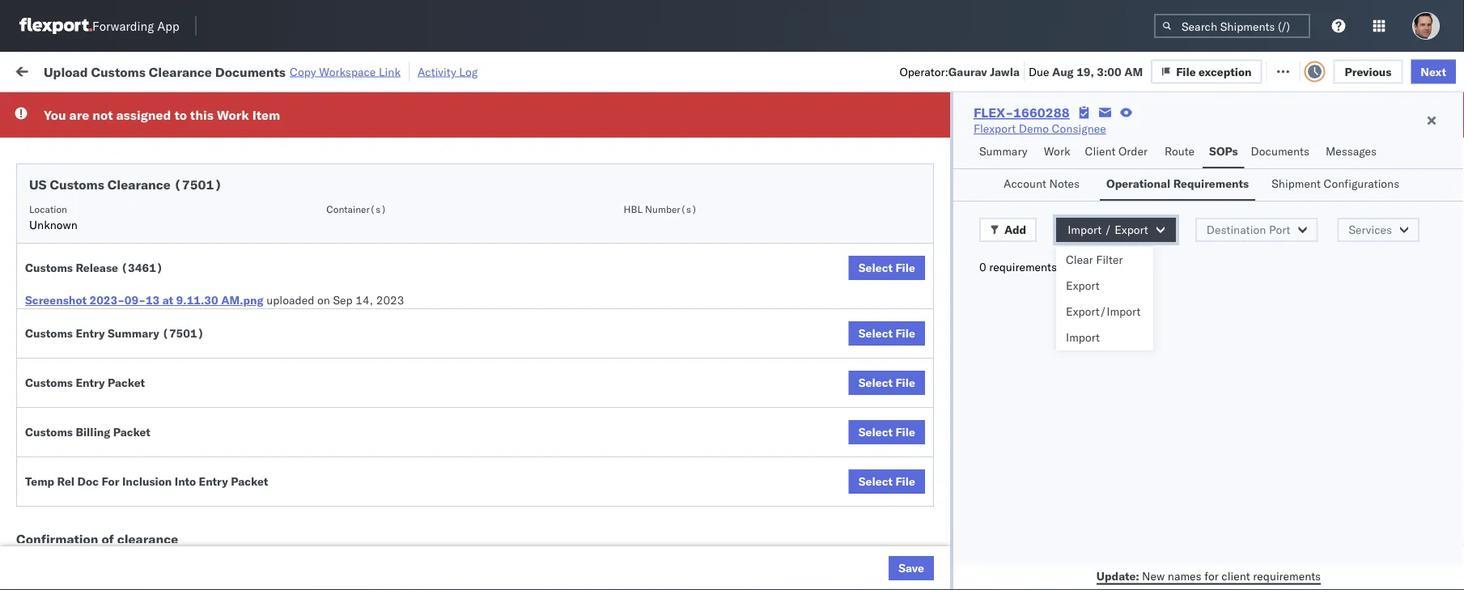 Task type: describe. For each thing, give the bounding box(es) containing it.
unknown
[[29, 218, 78, 232]]

los down customs entry summary (7501)
[[146, 374, 164, 389]]

am.png
[[221, 293, 264, 307]]

airport
[[106, 169, 142, 183]]

air for 3:30 pm est, feb 17, 2023
[[497, 161, 511, 176]]

app
[[157, 18, 179, 34]]

schedule pickup from los angeles international airport link
[[37, 152, 231, 184]]

flex-1919147
[[896, 482, 980, 496]]

Search Work text field
[[921, 58, 1097, 82]]

location unknown
[[29, 203, 78, 232]]

otter products - test account
[[602, 126, 758, 140]]

you
[[44, 107, 66, 123]]

select file for customs entry summary (7501)
[[859, 326, 915, 340]]

2 2001714 from the top
[[931, 197, 980, 211]]

log
[[459, 64, 478, 79]]

--
[[1106, 553, 1120, 567]]

ocean lcl for honeywell
[[497, 304, 553, 318]]

resize handle column header for container numbers button in the right of the page
[[1078, 125, 1097, 590]]

est, for schedule delivery appointment link related to 2:59 am est, feb 17, 2023
[[310, 126, 334, 140]]

in
[[241, 100, 250, 113]]

schedule pickup from los angeles, ca for third schedule pickup from los angeles, ca link from the top
[[37, 509, 218, 539]]

flex-1977428 for schedule delivery appointment
[[896, 304, 980, 318]]

client order button
[[1079, 137, 1158, 168]]

gaurav
[[949, 64, 987, 78]]

est, for upload proof of delivery link
[[316, 446, 341, 461]]

feb for the schedule pickup from los angeles international airport link
[[336, 161, 356, 176]]

10:30
[[261, 304, 293, 318]]

number(s)
[[645, 203, 697, 215]]

pickup for schedule pickup from los angeles, ca 'button' associated with flex-1911466
[[88, 544, 123, 559]]

2 schedule pickup from los angeles, ca link from the top
[[37, 472, 231, 505]]

confirm delivery button
[[37, 409, 123, 427]]

entry for summary
[[76, 326, 105, 340]]

update: new names for client requirements
[[1097, 569, 1321, 583]]

3 resize handle column header from the left
[[469, 125, 489, 590]]

select for customs entry packet
[[859, 376, 893, 390]]

/
[[1105, 223, 1112, 237]]

ocean fcl
[[497, 411, 553, 425]]

los up clearance
[[153, 509, 171, 523]]

2 bookings test consignee from the left
[[708, 411, 837, 425]]

previous
[[1345, 64, 1392, 78]]

est, for the upload customs clearance documents link
[[309, 233, 334, 247]]

activity log
[[418, 64, 478, 79]]

Search Shipments (/) text field
[[1154, 14, 1311, 38]]

1977428 for schedule pickup from los angeles, ca
[[931, 268, 980, 283]]

2 1911408 from the top
[[931, 411, 980, 425]]

save
[[899, 561, 924, 575]]

from down customs entry summary (7501)
[[119, 374, 143, 389]]

services button
[[1338, 218, 1420, 242]]

consignee button
[[700, 129, 846, 145]]

pm up 3:00 pm est, feb 20, 2023
[[289, 197, 306, 211]]

14,
[[356, 293, 373, 307]]

schedule delivery appointment button for 2:59 am est, feb 17, 2023
[[37, 124, 199, 142]]

pm for schedule pickup from los angeles international airport
[[289, 161, 306, 176]]

save button
[[889, 556, 934, 580]]

ca for confirm pickup from los angeles, ca link for flex-1977428
[[215, 374, 230, 389]]

not
[[92, 107, 113, 123]]

0 requirements
[[979, 260, 1057, 274]]

workitem
[[18, 132, 60, 144]]

2 schedule delivery appointment from the top
[[37, 196, 199, 210]]

file for customs billing packet
[[896, 425, 915, 439]]

list box containing clear filter
[[1056, 247, 1154, 351]]

2150210 for 12:00 pm est, feb 25, 2023
[[931, 446, 980, 461]]

destination port button
[[1195, 218, 1318, 242]]

lcl for otter products - test account
[[533, 126, 553, 140]]

otter for otter products, llc
[[708, 126, 734, 140]]

integration for 12:00 pm est, feb 25, 2023
[[708, 446, 764, 461]]

2023 for upload proof of delivery link
[[386, 446, 415, 461]]

flex id
[[870, 132, 901, 144]]

copy workspace link button
[[290, 64, 401, 79]]

name
[[631, 132, 657, 144]]

customs up confirm delivery
[[25, 376, 73, 390]]

17, for ocean lcl
[[360, 126, 378, 140]]

lcl for honeywell - test account
[[533, 304, 553, 318]]

0 horizontal spatial summary
[[108, 326, 159, 340]]

feb up 3:00 pm est, feb 20, 2023
[[336, 197, 356, 211]]

documents for upload customs clearance documents copy workspace link
[[215, 63, 286, 80]]

ocean for honeywell - test account
[[497, 304, 530, 318]]

2023 for schedule delivery appointment link related to 2:59 am est, feb 17, 2023
[[380, 126, 408, 140]]

0 vertical spatial upload
[[44, 63, 88, 80]]

pm for upload customs clearance documents
[[289, 233, 306, 247]]

customs down screenshot
[[25, 326, 73, 340]]

workitem button
[[10, 129, 235, 145]]

3:00 am est, feb 25, 2023
[[261, 411, 408, 425]]

est, up 3:00 pm est, feb 20, 2023
[[309, 197, 334, 211]]

into
[[175, 474, 196, 489]]

import for import work
[[136, 63, 173, 77]]

upload proof of delivery link
[[37, 445, 162, 461]]

1 flex-1911408 from the top
[[896, 340, 980, 354]]

due aug 19, 3:00 am
[[1029, 64, 1143, 78]]

bicu1234565, demu1232567
[[1000, 553, 1165, 567]]

pm for schedule delivery appointment
[[296, 304, 313, 318]]

deadline
[[261, 132, 303, 144]]

hbl number(s)
[[624, 203, 697, 215]]

flex-1977428 for schedule pickup from los angeles, ca
[[896, 268, 980, 283]]

2 vertical spatial import
[[1066, 330, 1100, 344]]

ocean lcl for otter
[[497, 126, 553, 140]]

confirm pickup from los angeles, ca for flex-1911408
[[37, 339, 230, 353]]

bicu1234565,
[[1000, 553, 1080, 567]]

2 honeywell from the left
[[708, 304, 761, 318]]

pm for upload proof of delivery
[[296, 446, 313, 461]]

confirmation of clearance
[[16, 531, 178, 547]]

upload proof of delivery
[[37, 446, 162, 460]]

requirements
[[1174, 176, 1249, 191]]

notes
[[1050, 176, 1080, 191]]

1 honeywell - test account from the left
[[602, 304, 736, 318]]

3:00 for bookings test consignee
[[261, 411, 286, 425]]

feb for upload proof of delivery link
[[343, 446, 363, 461]]

ca for third schedule pickup from los angeles, ca link from the top
[[37, 525, 53, 539]]

container numbers button
[[992, 122, 1081, 151]]

upload for customs
[[37, 224, 74, 238]]

20,
[[359, 233, 377, 247]]

international
[[37, 169, 103, 183]]

messages
[[1326, 144, 1377, 158]]

0 vertical spatial 3:00
[[1097, 64, 1122, 78]]

13
[[146, 293, 160, 307]]

status
[[88, 100, 116, 113]]

2 1911466 from the top
[[931, 553, 980, 567]]

customs up status
[[91, 63, 146, 80]]

confirm delivery link
[[37, 409, 123, 425]]

3 1977428 from the top
[[931, 375, 980, 389]]

feb for schedule delivery appointment link related to 2:59 am est, feb 17, 2023
[[337, 126, 357, 140]]

11 resize handle column header from the left
[[1435, 125, 1455, 590]]

packet for customs billing packet
[[113, 425, 150, 439]]

2:59 am est, feb 28, 2023
[[261, 482, 408, 496]]

flex-2150210 for 12:00 pm est, feb 25, 2023
[[896, 446, 980, 461]]

aug
[[1052, 64, 1074, 78]]

1 mawb1234 from the top
[[1106, 161, 1169, 176]]

los inside the schedule pickup from los angeles international airport
[[153, 153, 171, 167]]

from for first schedule pickup from los angeles, ca link from the bottom of the page
[[126, 544, 150, 559]]

select file button for customs entry packet
[[849, 371, 925, 395]]

shipment
[[1272, 176, 1321, 191]]

client order
[[1085, 144, 1148, 158]]

upload customs clearance documents copy workspace link
[[44, 63, 401, 80]]

2023 for confirm delivery link
[[380, 411, 408, 425]]

ocean for bookings test consignee
[[497, 411, 530, 425]]

mbltest1234
[[1106, 126, 1182, 140]]

mbl/mawb
[[1106, 132, 1162, 144]]

los left into
[[153, 473, 171, 487]]

28,
[[360, 482, 378, 496]]

customs entry summary (7501)
[[25, 326, 204, 340]]

select file for customs billing packet
[[859, 425, 915, 439]]

you are not assigned to this work item
[[44, 107, 280, 123]]

1 bookings from the left
[[602, 411, 650, 425]]

flexport. image
[[19, 18, 92, 34]]

for for names
[[1205, 569, 1219, 583]]

upload proof of delivery button
[[37, 445, 162, 463]]

jawla
[[990, 64, 1020, 78]]

flex-2150210 for 3:00 pm est, feb 20, 2023
[[896, 233, 980, 247]]

los up 13
[[153, 259, 171, 274]]

select for customs billing packet
[[859, 425, 893, 439]]

import work
[[136, 63, 204, 77]]

778 at risk
[[304, 63, 360, 77]]

schedule for first schedule pickup from los angeles, ca link from the bottom of the page
[[37, 544, 85, 559]]

10:30 pm est, feb 21, 2023
[[261, 304, 415, 318]]

messages button
[[1319, 137, 1386, 168]]

delivery for 10:30 pm est, feb 21, 2023
[[88, 303, 130, 317]]

integration for 3:00 pm est, feb 20, 2023
[[708, 233, 764, 247]]

am right the 19,
[[1125, 64, 1143, 78]]

schedule for first schedule pickup from los angeles, ca link
[[37, 259, 85, 274]]

2 flex-1911408 from the top
[[896, 411, 980, 425]]

am for 2:59 am est, feb 28, 2023
[[289, 482, 307, 496]]

account notes button
[[997, 169, 1090, 201]]

select file button for customs release (3461)
[[849, 256, 925, 280]]

feb for 10:30 pm est, feb 21, 2023 schedule delivery appointment link
[[343, 304, 363, 318]]

19,
[[1077, 64, 1094, 78]]

1 1911466 from the top
[[931, 518, 980, 532]]

delivery for 3:00 am est, feb 25, 2023
[[82, 410, 123, 424]]

workspace
[[319, 64, 376, 79]]

copy
[[290, 64, 316, 79]]

schedule pickup from los angeles international airport
[[37, 153, 215, 183]]

customs billing packet
[[25, 425, 150, 439]]

1 1911408 from the top
[[931, 340, 980, 354]]

schedule pickup from los angeles, ca button for flex-1977428
[[37, 259, 231, 293]]

confirmation
[[16, 531, 98, 547]]

0 vertical spatial on
[[403, 63, 416, 77]]

select file button for customs billing packet
[[849, 420, 925, 444]]

1 flex-1911466 from the top
[[896, 518, 980, 532]]

resize handle column header for the deadline button
[[412, 125, 432, 590]]

export/import
[[1066, 304, 1141, 319]]

: for status
[[116, 100, 119, 113]]

from for third schedule pickup from los angeles, ca link from the top
[[126, 509, 150, 523]]

confirm pickup from los angeles, ca link for flex-1977428
[[37, 374, 230, 390]]

customs up screenshot
[[25, 261, 73, 275]]

2023 up 3:00 pm est, feb 20, 2023
[[379, 197, 408, 211]]

client for client name
[[602, 132, 628, 144]]

3:00 pm est, feb 20, 2023
[[261, 233, 408, 247]]

otter products, llc
[[708, 126, 810, 140]]

delivery for 2:59 am est, feb 17, 2023
[[88, 125, 130, 139]]

screenshot
[[25, 293, 87, 307]]

2 vertical spatial 17,
[[359, 197, 377, 211]]

upload for proof
[[37, 446, 74, 460]]

of inside button
[[107, 446, 118, 460]]

pickup for confirm pickup from los angeles, ca button associated with flex-1977428
[[82, 374, 116, 389]]

upload customs clearance documents
[[37, 224, 177, 254]]

1 vertical spatial of
[[102, 531, 114, 547]]

customs up the location
[[50, 176, 104, 193]]

due
[[1029, 64, 1049, 78]]

2 schedule pickup from los angeles, ca button from the top
[[37, 508, 231, 542]]

numbers for mbl/mawb numbers
[[1164, 132, 1205, 144]]

this
[[190, 107, 214, 123]]

customs down confirm delivery
[[25, 425, 73, 439]]

est, for confirm delivery link
[[310, 411, 334, 425]]

2023 right 28,
[[380, 482, 408, 496]]

schedule for third schedule pickup from los angeles, ca link from the top
[[37, 509, 85, 523]]

port
[[1269, 223, 1291, 237]]

resize handle column header for the client name button
[[680, 125, 700, 590]]

account notes
[[1004, 176, 1080, 191]]

pickup for schedule pickup from los angeles international airport button
[[88, 153, 123, 167]]

confirm delivery
[[37, 410, 123, 424]]

my work
[[16, 59, 88, 81]]



Task type: vqa. For each thing, say whether or not it's contained in the screenshot.
test Jie Xiong
no



Task type: locate. For each thing, give the bounding box(es) containing it.
upload down the location
[[37, 224, 74, 238]]

: right the not
[[116, 100, 119, 113]]

los
[[153, 153, 171, 167], [153, 259, 171, 274], [146, 339, 164, 353], [146, 374, 164, 389], [153, 473, 171, 487], [153, 509, 171, 523], [153, 544, 171, 559]]

2 confirm pickup from los angeles, ca link from the top
[[37, 374, 230, 390]]

2 vertical spatial confirm
[[37, 410, 79, 424]]

numbers for container numbers
[[1000, 139, 1040, 151]]

1 vertical spatial 1977428
[[931, 304, 980, 318]]

0 vertical spatial 1911466
[[931, 518, 980, 532]]

consignee inside button
[[708, 132, 754, 144]]

8 schedule from the top
[[37, 544, 85, 559]]

0 vertical spatial flex-1911408
[[896, 340, 980, 354]]

1 horizontal spatial honeywell
[[708, 304, 761, 318]]

flxt00001977428a for schedule delivery appointment
[[1106, 304, 1217, 318]]

flex-2001714 down digital
[[896, 197, 980, 211]]

1 lcl from the top
[[533, 126, 553, 140]]

1 horizontal spatial :
[[372, 100, 375, 113]]

1 schedule pickup from los angeles, ca from the top
[[37, 259, 218, 290]]

upload customs clearance documents link
[[37, 223, 231, 255]]

my
[[16, 59, 42, 81]]

0 horizontal spatial honeywell
[[602, 304, 656, 318]]

3 confirm from the top
[[37, 410, 79, 424]]

4 select from the top
[[859, 425, 893, 439]]

0 vertical spatial confirm pickup from los angeles, ca
[[37, 339, 230, 353]]

from for the schedule pickup from los angeles international airport link
[[126, 153, 150, 167]]

schedule delivery appointment for 10:30 pm est, feb 21, 2023
[[37, 303, 199, 317]]

schedule inside the schedule pickup from los angeles international airport
[[37, 153, 85, 167]]

25, for 3:00 am est, feb 25, 2023
[[360, 411, 378, 425]]

schedule delivery appointment link down us customs clearance (7501) in the top of the page
[[37, 195, 199, 212]]

3 flex-1977428 from the top
[[896, 375, 980, 389]]

confirm inside "button"
[[37, 410, 79, 424]]

2 otter from the left
[[708, 126, 734, 140]]

1 schedule delivery appointment button from the top
[[37, 124, 199, 142]]

documents up "in"
[[215, 63, 286, 80]]

pickup
[[88, 153, 123, 167], [88, 259, 123, 274], [82, 339, 116, 353], [82, 374, 116, 389], [88, 473, 123, 487], [88, 509, 123, 523], [88, 544, 123, 559]]

export inside button
[[1115, 223, 1149, 237]]

1 vertical spatial packet
[[113, 425, 150, 439]]

select file for customs release (3461)
[[859, 261, 915, 275]]

entry for packet
[[76, 376, 105, 390]]

confirm pickup from los angeles, ca down 09-
[[37, 339, 230, 353]]

appointment for 10:30 pm est, feb 21, 2023
[[133, 303, 199, 317]]

schedule delivery appointment down the not
[[37, 125, 199, 139]]

1 horizontal spatial requirements
[[1253, 569, 1321, 583]]

1 schedule from the top
[[37, 125, 85, 139]]

est, down 12:00 pm est, feb 25, 2023
[[310, 482, 334, 496]]

schedule left "2023-"
[[37, 303, 85, 317]]

confirm pickup from los angeles, ca link for flex-1911408
[[37, 338, 230, 354]]

3:30
[[261, 161, 286, 176], [261, 197, 286, 211]]

0 vertical spatial packet
[[108, 376, 145, 390]]

1 vertical spatial clearance
[[108, 176, 171, 193]]

import left /
[[1068, 223, 1102, 237]]

schedule up the confirmation
[[37, 509, 85, 523]]

est, left 20,
[[309, 233, 334, 247]]

am down 12:00
[[289, 482, 307, 496]]

feb left 28,
[[337, 482, 357, 496]]

documents for upload customs clearance documents
[[37, 240, 96, 254]]

confirm pickup from los angeles, ca button down customs entry summary (7501)
[[37, 374, 230, 391]]

5 resize handle column header from the left
[[680, 125, 700, 590]]

confirm pickup from los angeles, ca for flex-1977428
[[37, 374, 230, 389]]

6 resize handle column header from the left
[[843, 125, 862, 590]]

clearance for upload customs clearance documents copy workspace link
[[149, 63, 212, 80]]

schedule delivery appointment link for 10:30 pm est, feb 21, 2023
[[37, 302, 199, 319]]

17, for air
[[359, 161, 377, 176]]

client inside button
[[1085, 144, 1116, 158]]

1 flex-2001714 from the top
[[896, 161, 980, 176]]

schedule pickup from los angeles, ca for third schedule pickup from los angeles, ca link from the bottom
[[37, 473, 218, 504]]

1 vertical spatial confirm pickup from los angeles, ca link
[[37, 374, 230, 390]]

of
[[107, 446, 118, 460], [102, 531, 114, 547]]

schedule down you
[[37, 125, 85, 139]]

1 horizontal spatial summary
[[979, 144, 1028, 158]]

1 confirm pickup from los angeles, ca from the top
[[37, 339, 230, 353]]

schedule pickup from los angeles, ca for first schedule pickup from los angeles, ca link from the bottom of the page
[[37, 544, 218, 575]]

0 horizontal spatial bookings
[[602, 411, 650, 425]]

add
[[1005, 223, 1027, 237]]

2150210
[[931, 233, 980, 247], [931, 446, 980, 461]]

: left no on the left of the page
[[372, 100, 375, 113]]

fcl
[[533, 411, 553, 425]]

1 resize handle column header from the left
[[232, 125, 252, 590]]

1 vertical spatial work
[[217, 107, 249, 123]]

1 air from the top
[[497, 161, 511, 176]]

flxt00001977428a for schedule pickup from los angeles, ca
[[1106, 268, 1217, 283]]

work down nyku9743990
[[1044, 144, 1071, 158]]

1 select from the top
[[859, 261, 893, 275]]

confirm pickup from los angeles, ca button for flex-1911408
[[37, 338, 230, 356]]

1 bookings test consignee from the left
[[602, 411, 731, 425]]

from inside the schedule pickup from los angeles international airport
[[126, 153, 150, 167]]

5 select file button from the top
[[849, 470, 925, 494]]

pickup for confirm pickup from los angeles, ca button associated with flex-1911408
[[82, 339, 116, 353]]

mode
[[497, 132, 522, 144]]

1 schedule pickup from los angeles, ca button from the top
[[37, 259, 231, 293]]

names
[[1168, 569, 1202, 583]]

feb down snoozed
[[337, 126, 357, 140]]

are
[[69, 107, 89, 123]]

2 schedule delivery appointment button from the top
[[37, 195, 199, 213]]

25,
[[360, 411, 378, 425], [366, 446, 384, 461]]

mbl/mawb numbers
[[1106, 132, 1205, 144]]

previous button
[[1334, 59, 1403, 84]]

10 resize handle column header from the left
[[1387, 125, 1406, 590]]

1 vertical spatial import
[[1068, 223, 1102, 237]]

id
[[891, 132, 901, 144]]

filtered
[[16, 99, 56, 113]]

4 resize handle column header from the left
[[575, 125, 594, 590]]

temp rel doc for inclusion into entry packet
[[25, 474, 268, 489]]

1 vertical spatial 2150210
[[931, 446, 980, 461]]

2 mawb1234 from the top
[[1106, 197, 1169, 211]]

0 vertical spatial at
[[328, 63, 338, 77]]

resize handle column header for 'flex id' 'button'
[[973, 125, 992, 590]]

0 vertical spatial mawb1234
[[1106, 161, 1169, 176]]

file for customs entry packet
[[896, 376, 915, 390]]

0 horizontal spatial documents
[[37, 240, 96, 254]]

work inside work button
[[1044, 144, 1071, 158]]

mode button
[[489, 129, 578, 145]]

0 vertical spatial maeu1234567
[[1000, 268, 1082, 282]]

1 vertical spatial maeu1234567
[[1000, 304, 1082, 318]]

from for first schedule pickup from los angeles, ca link
[[126, 259, 150, 274]]

1 vertical spatial schedule delivery appointment button
[[37, 195, 199, 213]]

0 vertical spatial entry
[[76, 326, 105, 340]]

flex-2150210
[[896, 233, 980, 247], [896, 446, 980, 461]]

export down clear
[[1066, 278, 1100, 293]]

2 vertical spatial schedule delivery appointment button
[[37, 302, 199, 320]]

0 horizontal spatial otter
[[602, 126, 629, 140]]

documents inside upload customs clearance documents
[[37, 240, 96, 254]]

ca for confirm pickup from los angeles, ca link for flex-1911408
[[215, 339, 230, 353]]

from down temp rel doc for inclusion into entry packet
[[126, 544, 150, 559]]

packet up upload proof of delivery
[[113, 425, 150, 439]]

select
[[859, 261, 893, 275], [859, 326, 893, 340], [859, 376, 893, 390], [859, 425, 893, 439], [859, 474, 893, 489]]

3 select file from the top
[[859, 376, 915, 390]]

1 vertical spatial 17,
[[359, 161, 377, 176]]

delivery up customs entry summary (7501)
[[88, 303, 130, 317]]

1 vertical spatial confirm pickup from los angeles, ca
[[37, 374, 230, 389]]

est, for 10:30 pm est, feb 21, 2023 schedule delivery appointment link
[[316, 304, 341, 318]]

by:
[[59, 99, 74, 113]]

confirm up customs entry packet
[[37, 339, 79, 353]]

3:30 pm est, feb 17, 2023 down the deadline button
[[261, 161, 408, 176]]

forwarding app link
[[19, 18, 179, 34]]

3:30 pm est, feb 17, 2023
[[261, 161, 408, 176], [261, 197, 408, 211]]

1 confirm from the top
[[37, 339, 79, 353]]

update:
[[1097, 569, 1139, 583]]

container(s)
[[326, 203, 387, 215]]

2 vertical spatial documents
[[37, 240, 96, 254]]

work
[[46, 59, 88, 81]]

select file button for customs entry summary (7501)
[[849, 321, 925, 346]]

2023 down no on the left of the page
[[380, 126, 408, 140]]

1 vertical spatial appointment
[[133, 196, 199, 210]]

feb for confirm delivery link
[[337, 411, 357, 425]]

schedule for 10:30 pm est, feb 21, 2023 schedule delivery appointment link
[[37, 303, 85, 317]]

est, down the deadline button
[[309, 161, 334, 176]]

1 flex-2150210 from the top
[[896, 233, 980, 247]]

0 vertical spatial confirm pickup from los angeles, ca button
[[37, 338, 230, 356]]

2023
[[380, 126, 408, 140], [379, 161, 408, 176], [379, 197, 408, 211], [379, 233, 408, 247], [376, 293, 404, 307], [386, 304, 415, 318], [380, 411, 408, 425], [386, 446, 415, 461], [380, 482, 408, 496]]

2 horizontal spatial documents
[[1251, 144, 1310, 158]]

sep
[[333, 293, 353, 307]]

17, up 20,
[[359, 197, 377, 211]]

3 schedule pickup from los angeles, ca button from the top
[[37, 544, 231, 578]]

documents inside button
[[1251, 144, 1310, 158]]

select file button for temp rel doc for inclusion into entry packet
[[849, 470, 925, 494]]

packet down customs entry summary (7501)
[[108, 376, 145, 390]]

pickup for second schedule pickup from los angeles, ca 'button' from the top of the page
[[88, 509, 123, 523]]

route
[[1165, 144, 1195, 158]]

2 2:59 from the top
[[261, 482, 286, 496]]

schedule pickup from los angeles, ca button for flex-1911466
[[37, 544, 231, 578]]

products
[[632, 126, 678, 140]]

schedule for the schedule pickup from los angeles international airport link
[[37, 153, 85, 167]]

2023 for the upload customs clearance documents link
[[379, 233, 408, 247]]

for left the client
[[1205, 569, 1219, 583]]

from right for
[[126, 473, 150, 487]]

ca for first schedule pickup from los angeles, ca link from the bottom of the page
[[37, 561, 53, 575]]

flex-2001714
[[896, 161, 980, 176], [896, 197, 980, 211]]

2001714 down 1988285
[[931, 161, 980, 176]]

2 vertical spatial air
[[497, 446, 511, 461]]

2:59 am est, feb 17, 2023
[[261, 126, 408, 140]]

flex id button
[[862, 129, 976, 145]]

confirm for flex-1911408
[[37, 339, 79, 353]]

1 2:59 from the top
[[261, 126, 286, 140]]

schedule pickup from los angeles, ca button
[[37, 259, 231, 293], [37, 508, 231, 542], [37, 544, 231, 578]]

1 vertical spatial demu1232567
[[1083, 553, 1165, 567]]

1 vertical spatial confirm
[[37, 374, 79, 389]]

us customs clearance (7501)
[[29, 176, 222, 193]]

next button
[[1411, 59, 1456, 84]]

feb up 12:00 pm est, feb 25, 2023
[[337, 411, 357, 425]]

confirm pickup from los angeles, ca link
[[37, 338, 230, 354], [37, 374, 230, 390]]

2 vertical spatial packet
[[231, 474, 268, 489]]

ocean
[[497, 126, 530, 140], [497, 304, 530, 318], [497, 411, 530, 425]]

3 ocean from the top
[[497, 411, 530, 425]]

4 schedule from the top
[[37, 259, 85, 274]]

packet down 12:00
[[231, 474, 268, 489]]

work up status : ready for work, blocked, in progress
[[176, 63, 204, 77]]

clearance for upload customs clearance documents
[[125, 224, 177, 238]]

2:59 down 12:00
[[261, 482, 286, 496]]

2 confirm pickup from los angeles, ca from the top
[[37, 374, 230, 389]]

(7501)
[[174, 176, 222, 193], [162, 326, 204, 340]]

ag
[[761, 233, 776, 247], [866, 233, 882, 247], [761, 446, 776, 461], [866, 446, 882, 461]]

3 air from the top
[[497, 446, 511, 461]]

upload customs clearance documents button
[[37, 223, 231, 257]]

2150210 up 1919147
[[931, 446, 980, 461]]

from for third schedule pickup from los angeles, ca link from the bottom
[[126, 473, 150, 487]]

account inside button
[[1004, 176, 1047, 191]]

flex-2001714 button
[[870, 157, 983, 180], [870, 157, 983, 180], [870, 193, 983, 216], [870, 193, 983, 216]]

0 vertical spatial 3:30
[[261, 161, 286, 176]]

0 horizontal spatial :
[[116, 100, 119, 113]]

2 honeywell - test account from the left
[[708, 304, 841, 318]]

2023 for 10:30 pm est, feb 21, 2023 schedule delivery appointment link
[[386, 304, 415, 318]]

pickup up customs entry packet
[[82, 339, 116, 353]]

2 vertical spatial flex-1977428
[[896, 375, 980, 389]]

am for 2:59 am est, feb 17, 2023
[[289, 126, 307, 140]]

0 vertical spatial for
[[154, 100, 167, 113]]

numbers inside the container numbers
[[1000, 139, 1040, 151]]

1 flxt00001977428a from the top
[[1106, 268, 1217, 283]]

batch action
[[1374, 63, 1445, 77]]

2 vertical spatial clearance
[[125, 224, 177, 238]]

1 vertical spatial air
[[497, 233, 511, 247]]

1919147
[[931, 482, 980, 496]]

from down 09-
[[119, 339, 143, 353]]

0 vertical spatial air
[[497, 161, 511, 176]]

1 : from the left
[[116, 100, 119, 113]]

0 vertical spatial confirm
[[37, 339, 79, 353]]

feb up 28,
[[343, 446, 363, 461]]

flex-2150210 up flex-1919147
[[896, 446, 980, 461]]

select for customs release (3461)
[[859, 261, 893, 275]]

1 select file from the top
[[859, 261, 915, 275]]

flex-1660288 link
[[974, 104, 1070, 121]]

us
[[29, 176, 47, 193]]

otter left name
[[602, 126, 629, 140]]

1 schedule delivery appointment link from the top
[[37, 124, 199, 140]]

1 vertical spatial 3:30 pm est, feb 17, 2023
[[261, 197, 408, 211]]

maeu1234567 for schedule delivery appointment
[[1000, 304, 1082, 318]]

1 vertical spatial on
[[317, 293, 330, 307]]

2 flex-2150210 from the top
[[896, 446, 980, 461]]

2 vertical spatial schedule delivery appointment
[[37, 303, 199, 317]]

ca for third schedule pickup from los angeles, ca link from the bottom
[[37, 489, 53, 504]]

schedule delivery appointment link
[[37, 124, 199, 140], [37, 195, 199, 212], [37, 302, 199, 319]]

confirm up customs billing packet
[[37, 410, 79, 424]]

1 vertical spatial 1911466
[[931, 553, 980, 567]]

1 vertical spatial schedule pickup from los angeles, ca button
[[37, 508, 231, 542]]

0 vertical spatial schedule delivery appointment button
[[37, 124, 199, 142]]

25, up 28,
[[366, 446, 384, 461]]

2023-
[[89, 293, 125, 307]]

schedule up international
[[37, 153, 85, 167]]

3:00 up 12:00
[[261, 411, 286, 425]]

2 appointment from the top
[[133, 196, 199, 210]]

los down 13
[[146, 339, 164, 353]]

packet for customs entry packet
[[108, 376, 145, 390]]

1 vertical spatial flxt00001977428a
[[1106, 304, 1217, 318]]

3 schedule from the top
[[37, 196, 85, 210]]

from down upload customs clearance documents button
[[126, 259, 150, 274]]

3 schedule delivery appointment link from the top
[[37, 302, 199, 319]]

client name button
[[594, 129, 684, 145]]

integration
[[708, 161, 764, 176], [602, 233, 658, 247], [708, 233, 764, 247], [602, 446, 658, 461], [708, 446, 764, 461]]

1 honeywell from the left
[[602, 304, 656, 318]]

ocean for otter products - test account
[[497, 126, 530, 140]]

1 schedule pickup from los angeles, ca link from the top
[[37, 259, 231, 291]]

2 select from the top
[[859, 326, 893, 340]]

0 vertical spatial (7501)
[[174, 176, 222, 193]]

flex-2150210 button
[[870, 229, 983, 251], [870, 229, 983, 251], [870, 442, 983, 465], [870, 442, 983, 465]]

summary inside button
[[979, 144, 1028, 158]]

file for customs release (3461)
[[896, 261, 915, 275]]

route button
[[1158, 137, 1203, 168]]

entry
[[76, 326, 105, 340], [76, 376, 105, 390], [199, 474, 228, 489]]

delivery down the not
[[88, 125, 130, 139]]

1 schedule delivery appointment from the top
[[37, 125, 199, 139]]

clear filter
[[1066, 253, 1123, 267]]

schedule
[[37, 125, 85, 139], [37, 153, 85, 167], [37, 196, 85, 210], [37, 259, 85, 274], [37, 303, 85, 317], [37, 473, 85, 487], [37, 509, 85, 523], [37, 544, 85, 559]]

to
[[174, 107, 187, 123]]

(7501) down angeles
[[174, 176, 222, 193]]

schedule pickup from los angeles, ca
[[37, 259, 218, 290], [37, 473, 218, 504], [37, 509, 218, 539], [37, 544, 218, 575]]

clearance
[[117, 531, 178, 547]]

pickup up confirm delivery
[[82, 374, 116, 389]]

7 schedule from the top
[[37, 509, 85, 523]]

bookings
[[602, 411, 650, 425], [708, 411, 755, 425]]

operational requirements button
[[1100, 169, 1256, 201]]

0 vertical spatial flex-1911466
[[896, 518, 980, 532]]

2 ocean from the top
[[497, 304, 530, 318]]

mawb1234 down operational
[[1106, 197, 1169, 211]]

entry down "2023-"
[[76, 326, 105, 340]]

select file for customs entry packet
[[859, 376, 915, 390]]

1 vertical spatial 3:30
[[261, 197, 286, 211]]

select for customs entry summary (7501)
[[859, 326, 893, 340]]

feb for the upload customs clearance documents link
[[336, 233, 356, 247]]

2 bookings from the left
[[708, 411, 755, 425]]

temp
[[25, 474, 54, 489]]

0 vertical spatial export
[[1115, 223, 1149, 237]]

delivery
[[88, 125, 130, 139], [88, 196, 130, 210], [88, 303, 130, 317], [82, 410, 123, 424], [121, 446, 162, 460]]

client inside button
[[602, 132, 628, 144]]

2 select file button from the top
[[849, 321, 925, 346]]

schedule down proof
[[37, 473, 85, 487]]

flex-1911408
[[896, 340, 980, 354], [896, 411, 980, 425]]

2:59 for 2:59 am est, feb 17, 2023
[[261, 126, 286, 140]]

2 vertical spatial schedule pickup from los angeles, ca button
[[37, 544, 231, 578]]

1 horizontal spatial otter
[[708, 126, 734, 140]]

ca for first schedule pickup from los angeles, ca link
[[37, 276, 53, 290]]

est, left 14,
[[316, 304, 341, 318]]

1 vertical spatial 2:59
[[261, 482, 286, 496]]

confirm pickup from los angeles, ca button for flex-1977428
[[37, 374, 230, 391]]

pm up the uploaded
[[289, 233, 306, 247]]

schedule for schedule delivery appointment link related to 2:59 am est, feb 17, 2023
[[37, 125, 85, 139]]

: for snoozed
[[372, 100, 375, 113]]

1 vertical spatial confirm pickup from los angeles, ca button
[[37, 374, 230, 391]]

1 vertical spatial flex-1911408
[[896, 411, 980, 425]]

1 vertical spatial at
[[162, 293, 173, 307]]

client left the "order"
[[1085, 144, 1116, 158]]

2 3:30 from the top
[[261, 197, 286, 211]]

(7501) for us customs clearance (7501)
[[174, 176, 222, 193]]

from up clearance
[[126, 509, 150, 523]]

schedule for third schedule pickup from los angeles, ca link from the bottom
[[37, 473, 85, 487]]

requirements right the client
[[1253, 569, 1321, 583]]

2 air from the top
[[497, 233, 511, 247]]

delivery up billing
[[82, 410, 123, 424]]

8 resize handle column header from the left
[[1078, 125, 1097, 590]]

entry up confirm delivery
[[76, 376, 105, 390]]

2023 up container(s)
[[379, 161, 408, 176]]

0 vertical spatial 2150210
[[931, 233, 980, 247]]

1 vertical spatial 25,
[[366, 446, 384, 461]]

1 3:30 pm est, feb 17, 2023 from the top
[[261, 161, 408, 176]]

2 ocean lcl from the top
[[497, 304, 553, 318]]

file for temp rel doc for inclusion into entry packet
[[896, 474, 915, 489]]

air
[[497, 161, 511, 176], [497, 233, 511, 247], [497, 446, 511, 461]]

1911466
[[931, 518, 980, 532], [931, 553, 980, 567]]

requirements down add
[[989, 260, 1057, 274]]

appointment down us customs clearance (7501) in the top of the page
[[133, 196, 199, 210]]

7 resize handle column header from the left
[[973, 125, 992, 590]]

flex-1919147 button
[[870, 478, 983, 501], [870, 478, 983, 501]]

1 vertical spatial flex-2150210
[[896, 446, 980, 461]]

clearance for us customs clearance (7501)
[[108, 176, 171, 193]]

blocked,
[[198, 100, 239, 113]]

0 vertical spatial 1911408
[[931, 340, 980, 354]]

customs inside upload customs clearance documents
[[77, 224, 122, 238]]

delivery down us customs clearance (7501) in the top of the page
[[88, 196, 130, 210]]

schedule up screenshot
[[37, 259, 85, 274]]

0 vertical spatial flex-1977428
[[896, 268, 980, 283]]

1 3:30 from the top
[[261, 161, 286, 176]]

on right link
[[403, 63, 416, 77]]

maeu1234567 down 0 requirements
[[1000, 304, 1082, 318]]

1 maeu1234567 from the top
[[1000, 268, 1082, 282]]

3 schedule pickup from los angeles, ca link from the top
[[37, 508, 231, 540]]

0 horizontal spatial on
[[317, 293, 330, 307]]

5 schedule from the top
[[37, 303, 85, 317]]

summary button
[[973, 137, 1037, 168]]

est, for the schedule pickup from los angeles international airport link
[[309, 161, 334, 176]]

6 schedule from the top
[[37, 473, 85, 487]]

3 appointment from the top
[[133, 303, 199, 317]]

2 1977428 from the top
[[931, 304, 980, 318]]

appointment down the you are not assigned to this work item
[[133, 125, 199, 139]]

0 horizontal spatial export
[[1066, 278, 1100, 293]]

exception
[[1211, 63, 1264, 77], [1199, 64, 1252, 78]]

4 schedule pickup from los angeles, ca from the top
[[37, 544, 218, 575]]

upload up by:
[[44, 63, 88, 80]]

2 vertical spatial entry
[[199, 474, 228, 489]]

import for import / export
[[1068, 223, 1102, 237]]

documents
[[215, 63, 286, 80], [1251, 144, 1310, 158], [37, 240, 96, 254]]

0 vertical spatial appointment
[[133, 125, 199, 139]]

demu1232567
[[1000, 339, 1082, 353], [1083, 553, 1165, 567]]

pm right 12:00
[[296, 446, 313, 461]]

flex-
[[974, 104, 1014, 121], [896, 126, 931, 140], [896, 161, 931, 176], [896, 197, 931, 211], [896, 233, 931, 247], [896, 268, 931, 283], [896, 304, 931, 318], [896, 340, 931, 354], [896, 375, 931, 389], [896, 411, 931, 425], [896, 446, 931, 461], [896, 482, 931, 496], [896, 518, 931, 532], [896, 553, 931, 567]]

0 horizontal spatial requirements
[[989, 260, 1057, 274]]

schedule delivery appointment for 2:59 am est, feb 17, 2023
[[37, 125, 199, 139]]

1 horizontal spatial client
[[1085, 144, 1116, 158]]

0 vertical spatial lcl
[[533, 126, 553, 140]]

resize handle column header for consignee button
[[843, 125, 862, 590]]

pickup inside the schedule pickup from los angeles international airport
[[88, 153, 123, 167]]

schedule up unknown
[[37, 196, 85, 210]]

2 flex-2001714 from the top
[[896, 197, 980, 211]]

file exception
[[1189, 63, 1264, 77], [1176, 64, 1252, 78]]

1 vertical spatial export
[[1066, 278, 1100, 293]]

1 vertical spatial summary
[[108, 326, 159, 340]]

1 1977428 from the top
[[931, 268, 980, 283]]

0 vertical spatial schedule delivery appointment link
[[37, 124, 199, 140]]

2023 right 14,
[[376, 293, 404, 307]]

upload inside upload customs clearance documents
[[37, 224, 74, 238]]

2 vertical spatial 1977428
[[931, 375, 980, 389]]

integration for 3:30 pm est, feb 17, 2023
[[708, 161, 764, 176]]

1 vertical spatial flex-2001714
[[896, 197, 980, 211]]

5 select from the top
[[859, 474, 893, 489]]

9 resize handle column header from the left
[[1281, 125, 1300, 590]]

schedule delivery appointment down us customs clearance (7501) in the top of the page
[[37, 196, 199, 210]]

0 vertical spatial documents
[[215, 63, 286, 80]]

resize handle column header for mode button
[[575, 125, 594, 590]]

next
[[1421, 64, 1447, 78]]

pickup for flex-1977428 schedule pickup from los angeles, ca 'button'
[[88, 259, 123, 274]]

1 flex-1977428 from the top
[[896, 268, 980, 283]]

3:00 right the 19,
[[1097, 64, 1122, 78]]

4 select file button from the top
[[849, 420, 925, 444]]

delivery inside button
[[121, 446, 162, 460]]

progress
[[252, 100, 293, 113]]

2023 down 3:00 am est, feb 25, 2023 on the left of page
[[386, 446, 415, 461]]

file for customs entry summary (7501)
[[896, 326, 915, 340]]

1 2150210 from the top
[[931, 233, 980, 247]]

1 vertical spatial entry
[[76, 376, 105, 390]]

flex-2001714 down flex-1988285
[[896, 161, 980, 176]]

1 select file button from the top
[[849, 256, 925, 280]]

work inside import work button
[[176, 63, 204, 77]]

0 vertical spatial flex-2001714
[[896, 161, 980, 176]]

customs up release
[[77, 224, 122, 238]]

2 schedule pickup from los angeles, ca from the top
[[37, 473, 218, 504]]

message (10)
[[217, 63, 290, 77]]

2 schedule from the top
[[37, 153, 85, 167]]

at left risk
[[328, 63, 338, 77]]

2 schedule delivery appointment link from the top
[[37, 195, 199, 212]]

2 flex-1911466 from the top
[[896, 553, 980, 567]]

ready
[[123, 100, 152, 113]]

0 vertical spatial confirm pickup from los angeles, ca link
[[37, 338, 230, 354]]

0 vertical spatial 2:59
[[261, 126, 286, 140]]

am for 3:00 am est, feb 25, 2023
[[289, 411, 307, 425]]

2023 for the schedule pickup from los angeles international airport link
[[379, 161, 408, 176]]

documents down unknown
[[37, 240, 96, 254]]

flex-2150210 up 0
[[896, 233, 980, 247]]

of right proof
[[107, 446, 118, 460]]

25, up 12:00 pm est, feb 25, 2023
[[360, 411, 378, 425]]

snoozed
[[335, 100, 372, 113]]

2 maeu1234567 from the top
[[1000, 304, 1082, 318]]

schedule delivery appointment link for 2:59 am est, feb 17, 2023
[[37, 124, 199, 140]]

pickup down upload proof of delivery button
[[88, 473, 123, 487]]

packet
[[108, 376, 145, 390], [113, 425, 150, 439], [231, 474, 268, 489]]

pm right 10:30
[[296, 304, 313, 318]]

0 vertical spatial ocean
[[497, 126, 530, 140]]

1 vertical spatial lcl
[[533, 304, 553, 318]]

2 resize handle column header from the left
[[412, 125, 432, 590]]

confirm pickup from los angeles, ca link down customs entry summary (7501)
[[37, 374, 230, 390]]

est, up 2:59 am est, feb 28, 2023
[[316, 446, 341, 461]]

2 vertical spatial schedule delivery appointment link
[[37, 302, 199, 319]]

location
[[29, 203, 67, 215]]

1 vertical spatial requirements
[[1253, 569, 1321, 583]]

clearance inside upload customs clearance documents
[[125, 224, 177, 238]]

operator
[[1309, 132, 1347, 144]]

3 schedule pickup from los angeles, ca from the top
[[37, 509, 218, 539]]

test
[[691, 126, 712, 140], [767, 161, 788, 176], [661, 233, 683, 247], [767, 233, 788, 247], [669, 304, 690, 318], [774, 304, 796, 318], [653, 411, 674, 425], [758, 411, 780, 425], [661, 446, 683, 461], [767, 446, 788, 461]]

maeu1234567 for schedule pickup from los angeles, ca
[[1000, 268, 1082, 282]]

2 vertical spatial ocean
[[497, 411, 530, 425]]

los down inclusion
[[153, 544, 171, 559]]

0 vertical spatial flxt00001977428a
[[1106, 268, 1217, 283]]

appointment down (3461)
[[133, 303, 199, 317]]

(7501) down 9.11.30
[[162, 326, 204, 340]]

batch action button
[[1349, 58, 1455, 82]]

resize handle column header
[[232, 125, 252, 590], [412, 125, 432, 590], [469, 125, 489, 590], [575, 125, 594, 590], [680, 125, 700, 590], [843, 125, 862, 590], [973, 125, 992, 590], [1078, 125, 1097, 590], [1281, 125, 1300, 590], [1387, 125, 1406, 590], [1435, 125, 1455, 590]]

1 confirm pickup from los angeles, ca button from the top
[[37, 338, 230, 356]]

filtered by:
[[16, 99, 74, 113]]

0 horizontal spatial at
[[162, 293, 173, 307]]

2 3:30 pm est, feb 17, 2023 from the top
[[261, 197, 408, 211]]

2 2150210 from the top
[[931, 446, 980, 461]]

list box
[[1056, 247, 1154, 351]]

3 schedule delivery appointment button from the top
[[37, 302, 199, 320]]

0 horizontal spatial client
[[602, 132, 628, 144]]

4 select file from the top
[[859, 425, 915, 439]]

1 vertical spatial 2001714
[[931, 197, 980, 211]]

2 confirm from the top
[[37, 374, 79, 389]]

0 vertical spatial work
[[176, 63, 204, 77]]

import / export button
[[1057, 218, 1176, 242]]

import up ready
[[136, 63, 173, 77]]

4 schedule pickup from los angeles, ca link from the top
[[37, 544, 231, 576]]

client
[[602, 132, 628, 144], [1085, 144, 1116, 158]]

resize handle column header for mbl/mawb numbers button
[[1281, 125, 1300, 590]]

1 horizontal spatial bookings
[[708, 411, 755, 425]]

for
[[154, 100, 167, 113], [1205, 569, 1219, 583]]

at right 13
[[162, 293, 173, 307]]

0 vertical spatial demu1232567
[[1000, 339, 1082, 353]]

1 2001714 from the top
[[931, 161, 980, 176]]



